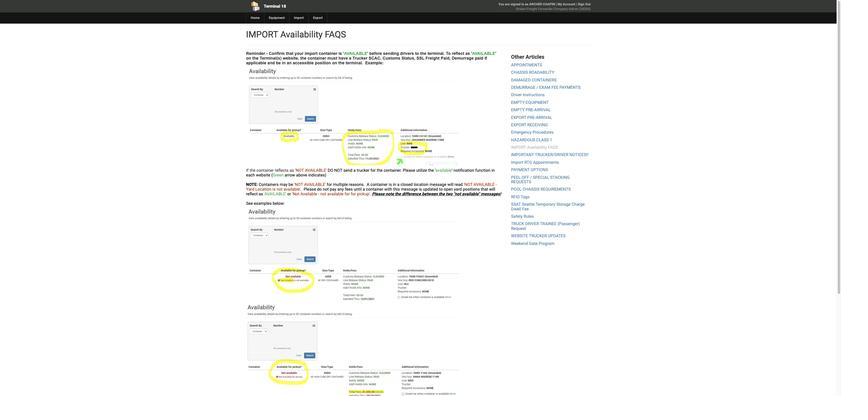 Task type: vqa. For each thing, say whether or not it's contained in the screenshot.
guaranteed and
no



Task type: locate. For each thing, give the bounding box(es) containing it.
export up emergency
[[511, 123, 526, 127]]

1 vertical spatial available
[[327, 192, 344, 197]]

1 horizontal spatial faqs
[[548, 145, 558, 150]]

do
[[317, 187, 322, 192]]

1 horizontal spatial availability
[[527, 145, 547, 150]]

position
[[315, 61, 331, 65]]

0 horizontal spatial reflect
[[246, 192, 258, 197]]

0 vertical spatial chassis
[[511, 70, 528, 75]]

closed
[[401, 182, 413, 187]]

on left have
[[332, 61, 337, 65]]

- left confirm
[[266, 51, 268, 56]]

to right drivers at the top of the page
[[415, 51, 419, 56]]

a right 'send'
[[353, 168, 356, 173]]

1 vertical spatial empty
[[511, 108, 525, 112]]

notification
[[454, 168, 474, 173]]

as up examples
[[259, 192, 263, 197]]

message up between
[[430, 182, 446, 187]]

1 vertical spatial availability
[[527, 145, 547, 150]]

between
[[422, 192, 438, 197]]

see
[[246, 201, 253, 206]]

container inside .  please do not pay any fees until a container with this message is updated to open yard positions that will reflect as
[[366, 187, 383, 192]]

hazardous
[[511, 138, 535, 142]]

0 horizontal spatial faqs
[[325, 29, 346, 40]]

in up broker/freight
[[521, 2, 524, 6]]

1 empty from the top
[[511, 100, 525, 105]]

1 | from the left
[[556, 2, 557, 6]]

0 vertical spatial empty
[[511, 100, 525, 105]]

1 horizontal spatial message
[[430, 182, 446, 187]]

trucker/driver
[[535, 153, 569, 157]]

0 horizontal spatial -
[[266, 51, 268, 56]]

is
[[339, 51, 342, 56], [389, 182, 392, 187], [272, 187, 276, 192], [419, 187, 422, 192]]

1 vertical spatial export
[[511, 123, 526, 127]]

import up import availability faqs
[[294, 16, 304, 20]]

is left this
[[389, 182, 392, 187]]

class
[[536, 138, 549, 142]]

is right must
[[339, 51, 342, 56]]

0 vertical spatial export
[[511, 115, 526, 120]]

reflect right to
[[452, 51, 464, 56]]

1 vertical spatial /
[[530, 175, 532, 180]]

pre- down empty equipment "link"
[[526, 108, 534, 112]]

to left open
[[439, 187, 443, 192]]

accessible
[[293, 61, 314, 65]]

chassis
[[511, 70, 528, 75], [523, 187, 540, 192]]

1 horizontal spatial import
[[511, 145, 526, 150]]

import down the home link
[[246, 29, 278, 40]]

arrival down 'equipment'
[[534, 108, 551, 112]]

to
[[446, 51, 451, 56]]

import
[[246, 29, 278, 40], [511, 145, 526, 150]]

weekend gate program link
[[511, 242, 555, 246]]

' right must
[[343, 51, 344, 56]]

the right note
[[395, 192, 401, 197]]

will left read
[[447, 182, 454, 187]]

arrival up receiving
[[536, 115, 552, 120]]

' right if
[[495, 51, 496, 56]]

requests
[[511, 180, 531, 185]]

1 horizontal spatial that
[[481, 187, 488, 192]]

0 horizontal spatial availability
[[280, 29, 323, 40]]

0 horizontal spatial /
[[530, 175, 532, 180]]

chapin
[[543, 2, 555, 6]]

applicable
[[246, 61, 266, 65]]

as left paid
[[465, 51, 470, 56]]

company
[[554, 7, 568, 11]]

that right positions
[[481, 187, 488, 192]]

in left an
[[282, 61, 286, 65]]

"not
[[454, 192, 461, 197]]

1 vertical spatial import
[[511, 145, 526, 150]]

sign
[[578, 2, 585, 6]]

available
[[344, 51, 367, 56], [472, 51, 495, 56], [305, 168, 326, 173], [474, 182, 495, 187]]

available up open
[[436, 168, 452, 173]]

arrow
[[285, 173, 295, 178]]

chassis up damaged
[[511, 70, 528, 75]]

if
[[246, 168, 249, 173]]

not inside .  please do not pay any fees until a container with this message is updated to open yard positions that will reflect as
[[323, 187, 329, 192]]

seattle
[[522, 202, 535, 207]]

import availability faqs
[[246, 29, 346, 40]]

available' for multiple reasons.  a container is in a closed location message will read
[[304, 182, 464, 187]]

messages!
[[481, 192, 501, 197]]

- right available
[[318, 192, 319, 197]]

availability down import link
[[280, 29, 323, 40]]

my account link
[[558, 2, 575, 6]]

0 horizontal spatial will
[[447, 182, 454, 187]]

paid
[[475, 56, 483, 61]]

to inside .  please do not pay any fees until a container with this message is updated to open yard positions that will reflect as
[[439, 187, 443, 192]]

1 vertical spatial to
[[439, 187, 443, 192]]

chassis up 'tags'
[[523, 187, 540, 192]]

driver instructions link
[[511, 93, 545, 97]]

available"
[[462, 192, 480, 197]]

0 vertical spatial to
[[415, 51, 419, 56]]

be right may
[[289, 182, 293, 187]]

1 horizontal spatial available
[[436, 168, 452, 173]]

website
[[511, 234, 528, 239]]

1 vertical spatial that
[[481, 187, 488, 192]]

that left your
[[286, 51, 293, 56]]

message right this
[[401, 187, 418, 192]]

ssat
[[511, 202, 521, 207]]

1 horizontal spatial will
[[489, 187, 495, 192]]

a right have
[[349, 56, 351, 61]]

1 horizontal spatial to
[[439, 187, 443, 192]]

- inside 'not available - yard location is not available'
[[496, 182, 497, 187]]

for right trucker
[[371, 168, 376, 173]]

1 vertical spatial -
[[496, 182, 497, 187]]

program
[[539, 242, 555, 246]]

is inside .  please do not pay any fees until a container with this message is updated to open yard positions that will reflect as
[[419, 187, 422, 192]]

please left do at the top left
[[304, 187, 316, 192]]

each
[[246, 173, 255, 178]]

' left notification
[[452, 168, 453, 173]]

that
[[286, 51, 293, 56], [481, 187, 488, 192]]

pre- down empty pre-arrival link
[[527, 115, 536, 120]]

forwarder
[[538, 7, 553, 11]]

faqs inside other articles appointments chassis roadability damaged containers demurrage / exam fee payments driver instructions empty equipment empty pre-arrival export pre-arrival export receiving emergency procedures hazardous class 1 import availability faqs important trucker/driver notices!! import rtg appointments payment options peel off / special stacking requests pool chassis requirements rfid tags ssat seattle temporary storage charge dwell fee safety rules truck driver trainee (passenger) request website trucker updates weekend gate program
[[548, 145, 558, 150]]

| left sign
[[576, 2, 577, 6]]

yard
[[454, 187, 462, 192]]

as up broker/freight
[[525, 2, 528, 6]]

two
[[446, 192, 453, 197]]

0 horizontal spatial that
[[286, 51, 293, 56]]

import inside other articles appointments chassis roadability damaged containers demurrage / exam fee payments driver instructions empty equipment empty pre-arrival export pre-arrival export receiving emergency procedures hazardous class 1 import availability faqs important trucker/driver notices!! import rtg appointments payment options peel off / special stacking requests pool chassis requirements rfid tags ssat seattle temporary storage charge dwell fee safety rules truck driver trainee (passenger) request website trucker updates weekend gate program
[[511, 145, 526, 150]]

on left terminal(s)
[[246, 56, 251, 61]]

faqs up must
[[325, 29, 346, 40]]

'
[[343, 51, 344, 56], [367, 51, 368, 56], [471, 51, 472, 56], [495, 51, 496, 56], [326, 168, 327, 173], [435, 168, 436, 173], [452, 168, 453, 173]]

availability
[[280, 29, 323, 40], [527, 145, 547, 150]]

to for open
[[439, 187, 443, 192]]

a right until
[[363, 187, 365, 192]]

0 vertical spatial available
[[436, 168, 452, 173]]

import up payment
[[511, 160, 523, 165]]

please inside .  please do not pay any fees until a container with this message is updated to open yard positions that will reflect as
[[304, 187, 316, 192]]

- up 'messages!'
[[496, 182, 497, 187]]

demurrage
[[511, 85, 536, 90]]

import inside other articles appointments chassis roadability damaged containers demurrage / exam fee payments driver instructions empty equipment empty pre-arrival export pre-arrival export receiving emergency procedures hazardous class 1 import availability faqs important trucker/driver notices!! import rtg appointments payment options peel off / special stacking requests pool chassis requirements rfid tags ssat seattle temporary storage charge dwell fee safety rules truck driver trainee (passenger) request website trucker updates weekend gate program
[[511, 160, 523, 165]]

any
[[337, 187, 344, 192]]

the left 'terminal.'
[[420, 51, 426, 56]]

the left two
[[439, 192, 445, 197]]

0 horizontal spatial please
[[304, 187, 316, 192]]

not left or
[[277, 187, 283, 192]]

| left my
[[556, 2, 557, 6]]

be
[[276, 61, 281, 65], [289, 182, 293, 187]]

other
[[511, 54, 524, 60]]

demurrage
[[452, 56, 474, 61]]

1 horizontal spatial /
[[537, 85, 538, 90]]

receiving
[[527, 123, 548, 127]]

is right location
[[272, 187, 276, 192]]

1 vertical spatial reflect
[[246, 192, 258, 197]]

1 horizontal spatial import
[[511, 160, 523, 165]]

reflect inside .  please do not pay any fees until a container with this message is updated to open yard positions that will reflect as
[[246, 192, 258, 197]]

1 export from the top
[[511, 115, 526, 120]]

0 vertical spatial -
[[266, 51, 268, 56]]

must
[[327, 56, 337, 61]]

tags
[[521, 195, 530, 200]]

0 vertical spatial /
[[537, 85, 538, 90]]

container
[[319, 51, 337, 56], [308, 56, 326, 61], [257, 168, 274, 173], [370, 182, 388, 187], [366, 187, 383, 192]]

is left "updated"
[[419, 187, 422, 192]]

available down multiple
[[327, 192, 344, 197]]

empty down driver
[[511, 100, 525, 105]]

1 vertical spatial import
[[511, 160, 523, 165]]

exam
[[539, 85, 551, 90]]

a inside ' on the terminal(s) website, the container must have a trucker scac, customs status, ssl freight paid, demurrage paid if applicable and be in an accessible position on the terminal.  example:
[[349, 56, 351, 61]]

be right and
[[276, 61, 281, 65]]

0 horizontal spatial import
[[294, 16, 304, 20]]

1 vertical spatial faqs
[[548, 145, 558, 150]]

0 horizontal spatial to
[[415, 51, 419, 56]]

availability inside other articles appointments chassis roadability damaged containers demurrage / exam fee payments driver instructions empty equipment empty pre-arrival export pre-arrival export receiving emergency procedures hazardous class 1 import availability faqs important trucker/driver notices!! import rtg appointments payment options peel off / special stacking requests pool chassis requirements rfid tags ssat seattle temporary storage charge dwell fee safety rules truck driver trainee (passenger) request website trucker updates weekend gate program
[[527, 145, 547, 150]]

to
[[415, 51, 419, 56], [439, 187, 443, 192]]

sign out link
[[578, 2, 591, 6]]

for right any
[[345, 192, 350, 197]]

/ left exam
[[537, 85, 538, 90]]

customs
[[383, 56, 400, 61]]

message
[[430, 182, 446, 187], [401, 187, 418, 192]]

drivers
[[400, 51, 414, 56]]

/ right off
[[530, 175, 532, 180]]

reminder
[[246, 51, 265, 56]]

in
[[521, 2, 524, 6], [282, 61, 286, 65], [492, 168, 495, 173], [393, 182, 396, 187]]

export up export receiving link
[[511, 115, 526, 120]]

not left pay
[[320, 192, 326, 197]]

0 horizontal spatial be
[[276, 61, 281, 65]]

0 horizontal spatial |
[[556, 2, 557, 6]]

0 horizontal spatial available
[[327, 192, 344, 197]]

empty down empty equipment "link"
[[511, 108, 525, 112]]

positions
[[463, 187, 480, 192]]

0 vertical spatial that
[[286, 51, 293, 56]]

0 vertical spatial availability
[[280, 29, 323, 40]]

pre-
[[526, 108, 534, 112], [527, 115, 536, 120]]

0 horizontal spatial import
[[246, 29, 278, 40]]

equipment link
[[264, 12, 289, 24]]

will right positions
[[489, 187, 495, 192]]

rtg
[[525, 160, 532, 165]]

important
[[511, 153, 534, 157]]

import up important
[[511, 145, 526, 150]]

not right do at the top left
[[323, 187, 329, 192]]

in inside 'you are signed in as archer chapin | my account | sign out broker/freight forwarder company admin (58204)'
[[521, 2, 524, 6]]

arrival
[[534, 108, 551, 112], [536, 115, 552, 120]]

2 export from the top
[[511, 123, 526, 127]]

0 vertical spatial import
[[294, 16, 304, 20]]

'not right read
[[464, 182, 473, 187]]

1 vertical spatial be
[[289, 182, 293, 187]]

1 horizontal spatial be
[[289, 182, 293, 187]]

'not available - yard location is not available'
[[246, 182, 497, 192]]

1 vertical spatial pre-
[[527, 115, 536, 120]]

the right must
[[338, 61, 345, 65]]

export
[[511, 115, 526, 120], [511, 123, 526, 127]]

please down the available' for multiple reasons.  a container is in a closed location message will read
[[372, 192, 385, 197]]

terminal.
[[428, 51, 445, 56]]

will
[[447, 182, 454, 187], [489, 187, 495, 192]]

2 horizontal spatial -
[[496, 182, 497, 187]]

0 vertical spatial pre-
[[526, 108, 534, 112]]

you are signed in as archer chapin | my account | sign out broker/freight forwarder company admin (58204)
[[499, 2, 591, 11]]

message inside .  please do not pay any fees until a container with this message is updated to open yard positions that will reflect as
[[401, 187, 418, 192]]

0 horizontal spatial message
[[401, 187, 418, 192]]

that inside .  please do not pay any fees until a container with this message is updated to open yard positions that will reflect as
[[481, 187, 488, 192]]

0 vertical spatial reflect
[[452, 51, 464, 56]]

terminal(s)
[[260, 56, 282, 61]]

1 horizontal spatial |
[[576, 2, 577, 6]]

emergency procedures link
[[511, 130, 554, 135]]

availability down 'hazardous class 1' link
[[527, 145, 547, 150]]

0 vertical spatial be
[[276, 61, 281, 65]]

the right the "if"
[[250, 168, 256, 173]]

reflect down note:
[[246, 192, 258, 197]]

faqs up 'trucker/driver'
[[548, 145, 558, 150]]

in right function
[[492, 168, 495, 173]]

1 horizontal spatial -
[[318, 192, 319, 197]]

fee
[[522, 207, 529, 212]]



Task type: describe. For each thing, give the bounding box(es) containing it.
note:
[[246, 182, 258, 187]]

equipment
[[526, 100, 549, 105]]

available'
[[304, 182, 326, 187]]

' right utilize
[[435, 168, 436, 173]]

articles
[[526, 54, 544, 60]]

'available'
[[264, 192, 286, 197]]

read
[[455, 182, 463, 187]]

appointments
[[533, 160, 559, 165]]

procedures
[[533, 130, 554, 135]]

open
[[444, 187, 453, 192]]

your
[[295, 51, 304, 56]]

website
[[256, 173, 270, 178]]

green arrow above indicates)
[[273, 173, 326, 178]]

utilize
[[416, 168, 427, 173]]

1 horizontal spatial on
[[332, 61, 337, 65]]

hazardous class 1 link
[[511, 138, 552, 142]]

2 vertical spatial -
[[318, 192, 319, 197]]

0 vertical spatial import
[[246, 29, 278, 40]]

a
[[367, 182, 369, 187]]

and
[[267, 61, 275, 65]]

in inside ' on the terminal(s) website, the container must have a trucker scac, customs status, ssl freight paid, demurrage paid if applicable and be in an accessible position on the terminal.  example:
[[282, 61, 286, 65]]

for left multiple
[[327, 182, 332, 187]]

driver
[[511, 93, 522, 97]]

the right utilize
[[428, 168, 434, 173]]

'not down green arrow above indicates)
[[294, 182, 303, 187]]

if the container reflects as 'not available ' do not send a trucker for the container. please utilize the ' available
[[246, 168, 452, 173]]

green
[[273, 173, 284, 178]]

be inside ' on the terminal(s) website, the container must have a trucker scac, customs status, ssl freight paid, demurrage paid if applicable and be in an accessible position on the terminal.  example:
[[276, 61, 281, 65]]

a left closed
[[397, 182, 400, 187]]

' left paid
[[471, 51, 472, 56]]

to for the
[[415, 51, 419, 56]]

available
[[301, 192, 317, 197]]

fee
[[552, 85, 559, 90]]

1 horizontal spatial reflect
[[452, 51, 464, 56]]

(
[[271, 173, 273, 178]]

as inside 'you are signed in as archer chapin | my account | sign out broker/freight forwarder company admin (58204)'
[[525, 2, 528, 6]]

website,
[[283, 56, 299, 61]]

stacking
[[550, 175, 570, 180]]

request
[[511, 227, 526, 231]]

containers
[[532, 78, 557, 82]]

payment
[[511, 168, 530, 173]]

1 vertical spatial arrival
[[536, 115, 552, 120]]

or
[[287, 192, 291, 197]]

appointments link
[[511, 63, 542, 67]]

above
[[296, 173, 307, 178]]

as inside .  please do not pay any fees until a container with this message is updated to open yard positions that will reflect as
[[259, 192, 263, 197]]

rfid tags link
[[511, 195, 530, 200]]

weekend
[[511, 242, 528, 246]]

in right with
[[393, 182, 396, 187]]

charge
[[572, 202, 585, 207]]

(passenger)
[[558, 222, 580, 227]]

' inside ' on the terminal(s) website, the container must have a trucker scac, customs status, ssl freight paid, demurrage paid if applicable and be in an accessible position on the terminal.  example:
[[495, 51, 496, 56]]

rfid
[[511, 195, 520, 200]]

account
[[563, 2, 575, 6]]

a inside .  please do not pay any fees until a container with this message is updated to open yard positions that will reflect as
[[363, 187, 365, 192]]

'not right the reflects
[[295, 168, 304, 173]]

freight
[[426, 56, 440, 61]]

1 horizontal spatial please
[[372, 192, 385, 197]]

for left pickup'.
[[351, 192, 356, 197]]

' inside ' notification function in each website (
[[452, 168, 453, 173]]

export link
[[308, 12, 327, 24]]

not inside 'not available - yard location is not available'
[[277, 187, 283, 192]]

0 horizontal spatial on
[[246, 56, 251, 61]]

payment options link
[[511, 168, 548, 173]]

equipment
[[269, 16, 285, 20]]

terminal 18
[[264, 4, 286, 9]]

fees
[[345, 187, 353, 192]]

reminder - confirm that your import container is ' available ' before sending drivers to the terminal. to reflect as ' available
[[246, 51, 495, 56]]

trainee
[[540, 222, 557, 227]]

the up the available' for multiple reasons.  a container is in a closed location message will read
[[377, 168, 383, 173]]

see examples below:
[[246, 201, 285, 206]]

peel off / special stacking requests link
[[511, 175, 570, 185]]

will inside .  please do not pay any fees until a container with this message is updated to open yard positions that will reflect as
[[489, 187, 495, 192]]

peel
[[511, 175, 521, 180]]

' left do
[[326, 168, 327, 173]]

damaged
[[511, 78, 531, 82]]

home
[[251, 16, 260, 20]]

in inside ' notification function in each website (
[[492, 168, 495, 173]]

2 empty from the top
[[511, 108, 525, 112]]

temporary
[[536, 202, 555, 207]]

the left terminal(s)
[[252, 56, 259, 61]]

ssl
[[417, 56, 425, 61]]

18
[[281, 4, 286, 9]]

pay
[[330, 187, 336, 192]]

import
[[305, 51, 318, 56]]

available inside 'not available - yard location is not available'
[[474, 182, 495, 187]]

important trucker/driver notices!! link
[[511, 153, 589, 157]]

location
[[255, 187, 271, 192]]

as right the reflects
[[290, 168, 294, 173]]

(58204)
[[579, 7, 591, 11]]

is inside 'not available - yard location is not available'
[[272, 187, 276, 192]]

0 vertical spatial faqs
[[325, 29, 346, 40]]

2 | from the left
[[576, 2, 577, 6]]

import link
[[289, 12, 308, 24]]

note
[[386, 192, 394, 197]]

send
[[343, 168, 352, 173]]

the right website,
[[300, 56, 307, 61]]

function
[[475, 168, 491, 173]]

pool chassis requirements link
[[511, 187, 571, 192]]

multiple
[[333, 182, 348, 187]]

truck
[[511, 222, 524, 227]]

export pre-arrival link
[[511, 115, 552, 120]]

broker/freight
[[516, 7, 537, 11]]

pickup'.
[[357, 192, 371, 197]]

out
[[585, 2, 591, 6]]

empty equipment link
[[511, 100, 549, 105]]

' left before
[[367, 51, 368, 56]]

reflects
[[275, 168, 289, 173]]

1 vertical spatial chassis
[[523, 187, 540, 192]]

0 vertical spatial arrival
[[534, 108, 551, 112]]

demurrage / exam fee payments link
[[511, 85, 581, 90]]

chassis roadability link
[[511, 70, 555, 75]]

trucker
[[353, 56, 368, 61]]

yard
[[246, 187, 254, 192]]

export
[[313, 16, 323, 20]]

note: containers may be 'not
[[246, 182, 303, 187]]

may
[[280, 182, 288, 187]]

an
[[287, 61, 292, 65]]

'not inside 'not available - yard location is not available'
[[464, 182, 473, 187]]

trucker
[[529, 234, 547, 239]]

roadability
[[529, 70, 555, 75]]

1
[[550, 138, 552, 142]]

notices!!
[[570, 153, 589, 157]]

are
[[505, 2, 510, 6]]

safety
[[511, 214, 523, 219]]

container inside ' on the terminal(s) website, the container must have a trucker scac, customs status, ssl freight paid, demurrage paid if applicable and be in an accessible position on the terminal.  example:
[[308, 56, 326, 61]]

updates
[[548, 234, 566, 239]]

terminal 18 link
[[246, 0, 384, 12]]



